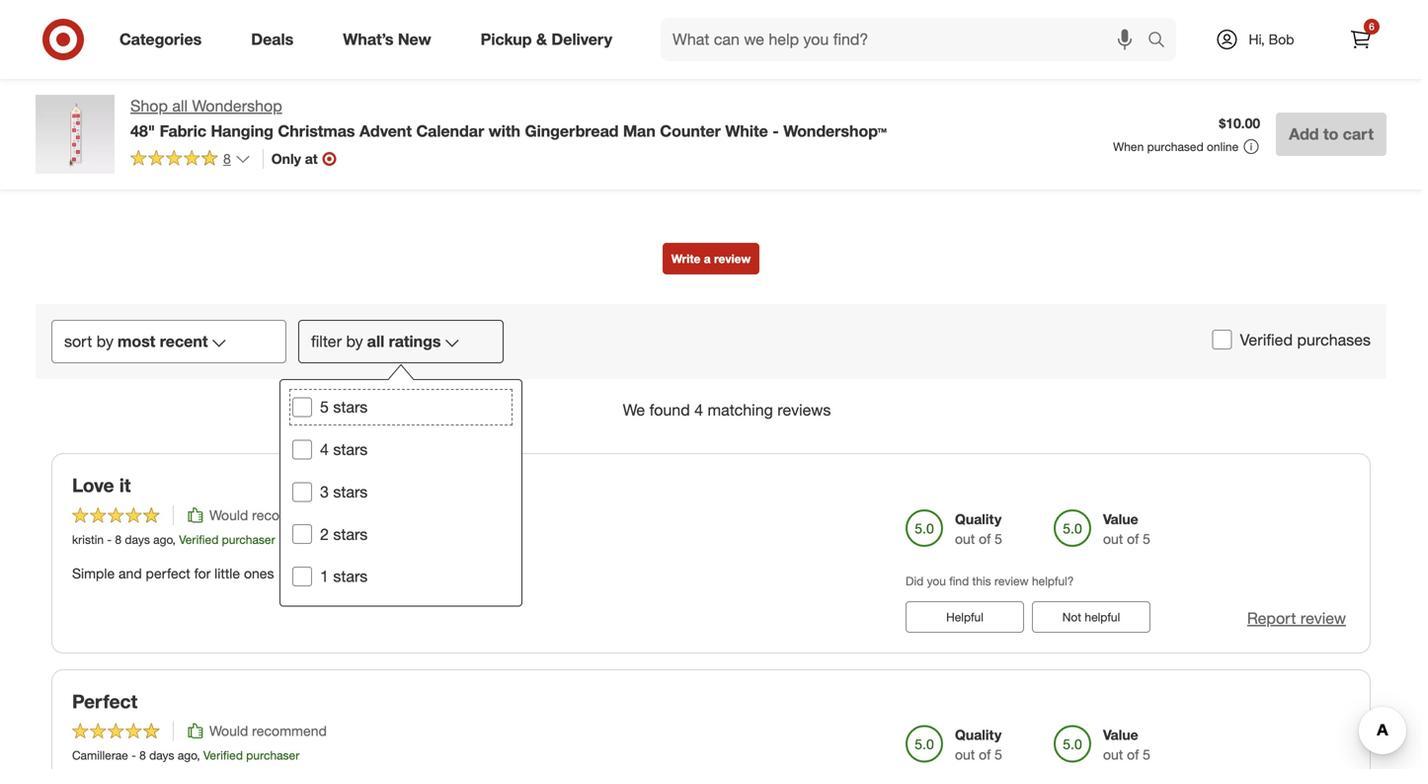 Task type: describe. For each thing, give the bounding box(es) containing it.
What can we help you find? suggestions appear below search field
[[661, 18, 1153, 61]]

5 stars checkbox
[[292, 398, 312, 418]]

0 vertical spatial 4 stars
[[368, 22, 403, 37]]

to
[[1324, 125, 1339, 144]]

write
[[672, 252, 701, 267]]

you
[[927, 574, 947, 589]]

4 right found
[[695, 401, 704, 420]]

review inside button
[[1301, 609, 1347, 628]]

8 star ratings
[[734, 80, 815, 97]]

stars for "2 stars" checkbox
[[333, 525, 368, 544]]

recommend for perfect
[[252, 723, 327, 740]]

little
[[215, 565, 240, 582]]

1 vertical spatial 4 stars
[[320, 440, 368, 460]]

stars for 3 stars option
[[333, 483, 368, 502]]

not helpful button
[[1033, 602, 1151, 633]]

helpful
[[947, 610, 984, 625]]

1 vertical spatial 3
[[320, 483, 329, 502]]

purchased
[[1148, 139, 1204, 154]]

delivery
[[552, 30, 613, 49]]

what's new link
[[326, 18, 456, 61]]

verified for love it
[[179, 532, 219, 547]]

8 link
[[130, 149, 251, 172]]

0 for 3 stars
[[672, 41, 679, 55]]

helpful button
[[906, 602, 1025, 633]]

pickup & delivery link
[[464, 18, 637, 61]]

helpful
[[1085, 610, 1121, 625]]

what's
[[343, 30, 394, 49]]

kristin
[[72, 532, 104, 547]]

, for love it
[[172, 532, 176, 547]]

ago for perfect
[[178, 749, 197, 764]]

this
[[973, 574, 992, 589]]

2 quality from the top
[[956, 727, 1002, 744]]

love it
[[72, 474, 131, 497]]

1 stars
[[320, 567, 368, 587]]

pickup
[[481, 30, 532, 49]]

verified purchases
[[1241, 330, 1371, 350]]

1 for 1 star
[[371, 78, 377, 93]]

report review
[[1248, 609, 1347, 628]]

2 stars checkbox
[[292, 525, 312, 545]]

search
[[1139, 32, 1187, 51]]

stars for the 4 stars option
[[333, 440, 368, 460]]

add
[[1290, 125, 1320, 144]]

categories link
[[103, 18, 226, 61]]

purchaser for perfect
[[246, 749, 300, 764]]

4 inside 100 % would recommend 4 recommendations
[[881, 80, 888, 98]]

shop all wondershop 48" fabric hanging christmas advent calendar with gingerbread man counter white - wondershop™
[[130, 96, 887, 141]]

days for perfect
[[149, 749, 174, 764]]

sort
[[64, 332, 92, 352]]

gingerbread
[[525, 121, 619, 141]]

6 link
[[1340, 18, 1383, 61]]

1 star
[[371, 78, 400, 93]]

1 quality from the top
[[956, 511, 1002, 528]]

- inside shop all wondershop 48" fabric hanging christmas advent calendar with gingerbread man counter white - wondershop™
[[773, 121, 779, 141]]

it
[[119, 474, 131, 497]]

filter by all ratings
[[311, 332, 441, 352]]

online
[[1208, 139, 1239, 154]]

&
[[537, 30, 547, 49]]

not
[[1063, 610, 1082, 625]]

5 stars
[[320, 398, 368, 417]]

1 vertical spatial review
[[995, 574, 1029, 589]]

report review button
[[1248, 608, 1347, 630]]

reviews
[[778, 401, 831, 420]]

only at
[[272, 150, 318, 167]]

camillerae - 8 days ago , verified purchaser
[[72, 749, 300, 764]]

cart
[[1344, 125, 1374, 144]]

1 value from the top
[[1104, 511, 1139, 528]]

calendar
[[416, 121, 484, 141]]

6
[[1370, 20, 1375, 33]]

Verified purchases checkbox
[[1213, 330, 1233, 350]]

purchaser for love it
[[222, 532, 275, 547]]

1 stars checkbox
[[292, 567, 312, 587]]

by for filter by
[[346, 332, 363, 352]]

for
[[194, 565, 211, 582]]

fabric
[[160, 121, 207, 141]]

2 quality out of 5 from the top
[[956, 727, 1003, 764]]

write a review
[[672, 252, 751, 267]]

4 stars checkbox
[[292, 440, 312, 460]]

did
[[906, 574, 924, 589]]

simple
[[72, 565, 115, 582]]

and
[[119, 565, 142, 582]]

most
[[118, 332, 155, 352]]

write a review button
[[663, 243, 760, 275]]

found
[[650, 401, 690, 420]]

perfect
[[146, 565, 190, 582]]

we
[[623, 401, 645, 420]]

deals
[[251, 30, 294, 49]]

categories
[[120, 30, 202, 49]]

1 horizontal spatial all
[[367, 332, 385, 352]]

3 0 % from the top
[[672, 59, 690, 74]]

48"
[[130, 121, 155, 141]]

1 vertical spatial 3 stars
[[320, 483, 368, 502]]

at
[[305, 150, 318, 167]]

would for perfect
[[209, 723, 248, 740]]

camillerae
[[72, 749, 128, 764]]

simple and perfect for little ones
[[72, 565, 274, 582]]

4 right the 4 stars option
[[320, 440, 329, 460]]

search button
[[1139, 18, 1187, 65]]

love
[[72, 474, 114, 497]]

0 horizontal spatial ratings
[[389, 332, 441, 352]]

1 horizontal spatial 3
[[368, 41, 374, 55]]

2
[[320, 525, 329, 544]]

review inside 'button'
[[714, 252, 751, 267]]

deals link
[[234, 18, 318, 61]]

3 stars checkbox
[[292, 483, 312, 502]]

with
[[489, 121, 521, 141]]



Task type: vqa. For each thing, say whether or not it's contained in the screenshot.
Ideas
no



Task type: locate. For each thing, give the bounding box(es) containing it.
2 vertical spatial review
[[1301, 609, 1347, 628]]

0 vertical spatial 3 stars
[[368, 41, 403, 55]]

1 right 1 stars option
[[320, 567, 329, 587]]

ratings right filter
[[389, 332, 441, 352]]

0 vertical spatial verified
[[1241, 330, 1294, 350]]

verified for perfect
[[203, 749, 243, 764]]

1 horizontal spatial 1
[[371, 78, 377, 93]]

wondershop
[[192, 96, 282, 116]]

stars for 1 stars option
[[333, 567, 368, 587]]

4 0 % from the top
[[672, 78, 690, 93]]

0 vertical spatial value
[[1104, 511, 1139, 528]]

1 vertical spatial quality
[[956, 727, 1002, 744]]

filter
[[311, 332, 342, 352]]

, up "simple and perfect for little ones" on the bottom left of the page
[[172, 532, 176, 547]]

3 up 1 star
[[368, 41, 374, 55]]

would recommend for perfect
[[209, 723, 327, 740]]

ago for love it
[[153, 532, 172, 547]]

wondershop™
[[784, 121, 887, 141]]

2 0 % from the top
[[672, 41, 690, 55]]

0 vertical spatial ratings
[[773, 80, 815, 97]]

0 horizontal spatial by
[[97, 332, 114, 352]]

0 horizontal spatial 3
[[320, 483, 329, 502]]

review
[[714, 252, 751, 267], [995, 574, 1029, 589], [1301, 609, 1347, 628]]

100
[[666, 3, 685, 18], [850, 58, 876, 77]]

100 inside 100 % would recommend 4 recommendations
[[850, 58, 876, 77]]

2 vertical spatial verified
[[203, 749, 243, 764]]

0 vertical spatial all
[[172, 96, 188, 116]]

all
[[172, 96, 188, 116], [367, 332, 385, 352]]

by right the sort
[[97, 332, 114, 352]]

100 % would recommend 4 recommendations
[[850, 58, 1035, 98]]

purchaser
[[222, 532, 275, 547], [246, 749, 300, 764]]

3 stars
[[368, 41, 403, 55], [320, 483, 368, 502]]

ago up perfect
[[153, 532, 172, 547]]

4 stars up 1 star
[[368, 22, 403, 37]]

1 vertical spatial ratings
[[389, 332, 441, 352]]

recommendations
[[892, 80, 1005, 98]]

0
[[672, 22, 679, 37], [672, 41, 679, 55], [672, 59, 679, 74], [672, 78, 679, 93]]

quality out of 5
[[956, 511, 1003, 548], [956, 727, 1003, 764]]

2 value from the top
[[1104, 727, 1139, 744]]

1 vertical spatial would recommend
[[209, 723, 327, 740]]

we found 4 matching reviews
[[623, 401, 831, 420]]

0 horizontal spatial all
[[172, 96, 188, 116]]

star
[[380, 78, 400, 93], [746, 80, 769, 97]]

1 0 from the top
[[672, 22, 679, 37]]

ones
[[244, 565, 274, 582]]

recommend for love it
[[252, 507, 327, 524]]

1 vertical spatial ,
[[197, 749, 200, 764]]

1 would from the top
[[209, 507, 248, 524]]

only
[[272, 150, 301, 167]]

$10.00
[[1220, 115, 1261, 132]]

0 vertical spatial ago
[[153, 532, 172, 547]]

2 stars
[[320, 525, 368, 544]]

would
[[209, 507, 248, 524], [209, 723, 248, 740]]

1 vertical spatial -
[[107, 532, 112, 547]]

advent
[[360, 121, 412, 141]]

3
[[368, 41, 374, 55], [320, 483, 329, 502]]

0 vertical spatial would
[[209, 507, 248, 524]]

not helpful
[[1063, 610, 1121, 625]]

quality
[[956, 511, 1002, 528], [956, 727, 1002, 744]]

man
[[623, 121, 656, 141]]

would up camillerae - 8 days ago , verified purchaser
[[209, 723, 248, 740]]

4 stars
[[368, 22, 403, 37], [320, 440, 368, 460]]

,
[[172, 532, 176, 547], [197, 749, 200, 764]]

2 by from the left
[[346, 332, 363, 352]]

would recommend up "2 stars" checkbox
[[209, 507, 327, 524]]

1 vertical spatial value out of 5
[[1104, 727, 1151, 764]]

star up white
[[746, 80, 769, 97]]

find
[[950, 574, 970, 589]]

- for love it
[[107, 532, 112, 547]]

hi,
[[1249, 31, 1265, 48]]

add to cart button
[[1277, 113, 1387, 156]]

2 vertical spatial recommend
[[252, 723, 327, 740]]

what's new
[[343, 30, 431, 49]]

0 vertical spatial review
[[714, 252, 751, 267]]

3 stars right 3 stars option
[[320, 483, 368, 502]]

ratings
[[773, 80, 815, 97], [389, 332, 441, 352]]

white
[[726, 121, 769, 141]]

0 vertical spatial 1
[[371, 78, 377, 93]]

helpful?
[[1033, 574, 1075, 589]]

8 right the camillerae
[[139, 749, 146, 764]]

2 0 from the top
[[672, 41, 679, 55]]

1 horizontal spatial ratings
[[773, 80, 815, 97]]

0 vertical spatial quality
[[956, 511, 1002, 528]]

1 quality out of 5 from the top
[[956, 511, 1003, 548]]

days for love it
[[125, 532, 150, 547]]

4 0 from the top
[[672, 78, 679, 93]]

would recommend for love it
[[209, 507, 327, 524]]

of
[[979, 530, 991, 548], [1128, 530, 1140, 548], [979, 747, 991, 764], [1128, 747, 1140, 764]]

would for love it
[[209, 507, 248, 524]]

days up and at left
[[125, 532, 150, 547]]

new
[[398, 30, 431, 49]]

star for 1
[[380, 78, 400, 93]]

1 vertical spatial verified
[[179, 532, 219, 547]]

christmas
[[278, 121, 355, 141]]

star for 8
[[746, 80, 769, 97]]

0 horizontal spatial review
[[714, 252, 751, 267]]

5.0
[[747, 3, 802, 51]]

1 horizontal spatial -
[[131, 749, 136, 764]]

3 stars up 1 star
[[368, 41, 403, 55]]

by
[[97, 332, 114, 352], [346, 332, 363, 352]]

1 horizontal spatial star
[[746, 80, 769, 97]]

0 for 1 star
[[672, 78, 679, 93]]

8 down hanging
[[223, 150, 231, 167]]

did you find this review helpful?
[[906, 574, 1075, 589]]

0 vertical spatial value out of 5
[[1104, 511, 1151, 548]]

add to cart
[[1290, 125, 1374, 144]]

2 value out of 5 from the top
[[1104, 727, 1151, 764]]

all inside shop all wondershop 48" fabric hanging christmas advent calendar with gingerbread man counter white - wondershop™
[[172, 96, 188, 116]]

0 vertical spatial 3
[[368, 41, 374, 55]]

1 horizontal spatial ,
[[197, 749, 200, 764]]

report
[[1248, 609, 1297, 628]]

review right report in the right of the page
[[1301, 609, 1347, 628]]

a
[[704, 252, 711, 267]]

1 horizontal spatial ago
[[178, 749, 197, 764]]

, right the camillerae
[[197, 749, 200, 764]]

2 would from the top
[[209, 723, 248, 740]]

- right the camillerae
[[131, 749, 136, 764]]

1 horizontal spatial review
[[995, 574, 1029, 589]]

1 vertical spatial all
[[367, 332, 385, 352]]

0 vertical spatial recommend
[[945, 58, 1035, 77]]

0 vertical spatial purchaser
[[222, 532, 275, 547]]

when
[[1114, 139, 1145, 154]]

0 % for 1 star
[[672, 78, 690, 93]]

star down what's new link
[[380, 78, 400, 93]]

0 vertical spatial 100
[[666, 3, 685, 18]]

1 down what's
[[371, 78, 377, 93]]

1 vertical spatial days
[[149, 749, 174, 764]]

image of 48" fabric hanging christmas advent calendar with gingerbread man counter white - wondershop™ image
[[36, 95, 115, 174]]

counter
[[660, 121, 721, 141]]

1 vertical spatial recommend
[[252, 507, 327, 524]]

2 horizontal spatial review
[[1301, 609, 1347, 628]]

8 up white
[[734, 80, 742, 97]]

would
[[896, 58, 941, 77]]

would up little at the left bottom
[[209, 507, 248, 524]]

by right filter
[[346, 332, 363, 352]]

1 horizontal spatial by
[[346, 332, 363, 352]]

ago right the camillerae
[[178, 749, 197, 764]]

0 horizontal spatial ago
[[153, 532, 172, 547]]

all right filter
[[367, 332, 385, 352]]

1 by from the left
[[97, 332, 114, 352]]

purchases
[[1298, 330, 1371, 350]]

0 % for 3 stars
[[672, 41, 690, 55]]

2 horizontal spatial -
[[773, 121, 779, 141]]

would recommend up camillerae - 8 days ago , verified purchaser
[[209, 723, 327, 740]]

hanging
[[211, 121, 274, 141]]

8 right kristin at the left of the page
[[115, 532, 122, 547]]

0 vertical spatial days
[[125, 532, 150, 547]]

matching
[[708, 401, 773, 420]]

1 vertical spatial quality out of 5
[[956, 727, 1003, 764]]

perfect
[[72, 691, 137, 713]]

1 vertical spatial value
[[1104, 727, 1139, 744]]

would recommend
[[209, 507, 327, 524], [209, 723, 327, 740]]

100 for 100 %
[[666, 3, 685, 18]]

1 for 1 stars
[[320, 567, 329, 587]]

2 vertical spatial -
[[131, 749, 136, 764]]

0 % for 4 stars
[[672, 22, 690, 37]]

ratings up wondershop™
[[773, 80, 815, 97]]

verified
[[1241, 330, 1294, 350], [179, 532, 219, 547], [203, 749, 243, 764]]

, for perfect
[[197, 749, 200, 764]]

1 vertical spatial would
[[209, 723, 248, 740]]

1 vertical spatial 100
[[850, 58, 876, 77]]

0 horizontal spatial ,
[[172, 532, 176, 547]]

ago
[[153, 532, 172, 547], [178, 749, 197, 764]]

2 would recommend from the top
[[209, 723, 327, 740]]

8
[[734, 80, 742, 97], [223, 150, 231, 167], [115, 532, 122, 547], [139, 749, 146, 764]]

1 value out of 5 from the top
[[1104, 511, 1151, 548]]

value
[[1104, 511, 1139, 528], [1104, 727, 1139, 744]]

4 stars right the 4 stars option
[[320, 440, 368, 460]]

by for sort by
[[97, 332, 114, 352]]

when purchased online
[[1114, 139, 1239, 154]]

sort by most recent
[[64, 332, 208, 352]]

0 vertical spatial -
[[773, 121, 779, 141]]

4 down "what can we help you find? suggestions appear below" search field
[[881, 80, 888, 98]]

review right a at the left of the page
[[714, 252, 751, 267]]

4
[[368, 22, 374, 37], [881, 80, 888, 98], [695, 401, 704, 420], [320, 440, 329, 460]]

1 vertical spatial ago
[[178, 749, 197, 764]]

pickup & delivery
[[481, 30, 613, 49]]

% inside 100 % would recommend 4 recommendations
[[876, 58, 891, 77]]

stars
[[377, 22, 403, 37], [377, 41, 403, 55], [333, 398, 368, 417], [333, 440, 368, 460], [333, 483, 368, 502], [333, 525, 368, 544], [333, 567, 368, 587]]

0 for 4 stars
[[672, 22, 679, 37]]

review right this
[[995, 574, 1029, 589]]

0 vertical spatial ,
[[172, 532, 176, 547]]

1 vertical spatial purchaser
[[246, 749, 300, 764]]

1 0 % from the top
[[672, 22, 690, 37]]

3 0 from the top
[[672, 59, 679, 74]]

days right the camillerae
[[149, 749, 174, 764]]

1 vertical spatial 1
[[320, 567, 329, 587]]

100 for 100 % would recommend 4 recommendations
[[850, 58, 876, 77]]

4 left new
[[368, 22, 374, 37]]

0 horizontal spatial -
[[107, 532, 112, 547]]

- for perfect
[[131, 749, 136, 764]]

value out of 5
[[1104, 511, 1151, 548], [1104, 727, 1151, 764]]

3 right 3 stars option
[[320, 483, 329, 502]]

0 vertical spatial would recommend
[[209, 507, 327, 524]]

- right kristin at the left of the page
[[107, 532, 112, 547]]

all up 'fabric'
[[172, 96, 188, 116]]

- right white
[[773, 121, 779, 141]]

1
[[371, 78, 377, 93], [320, 567, 329, 587]]

1 would recommend from the top
[[209, 507, 327, 524]]

stars for 5 stars option
[[333, 398, 368, 417]]

100 %
[[666, 3, 697, 18]]

0 vertical spatial quality out of 5
[[956, 511, 1003, 548]]

hi, bob
[[1249, 31, 1295, 48]]

0 horizontal spatial 1
[[320, 567, 329, 587]]

1 horizontal spatial 100
[[850, 58, 876, 77]]

0 horizontal spatial star
[[380, 78, 400, 93]]

0 horizontal spatial 100
[[666, 3, 685, 18]]

shop
[[130, 96, 168, 116]]

recommend inside 100 % would recommend 4 recommendations
[[945, 58, 1035, 77]]



